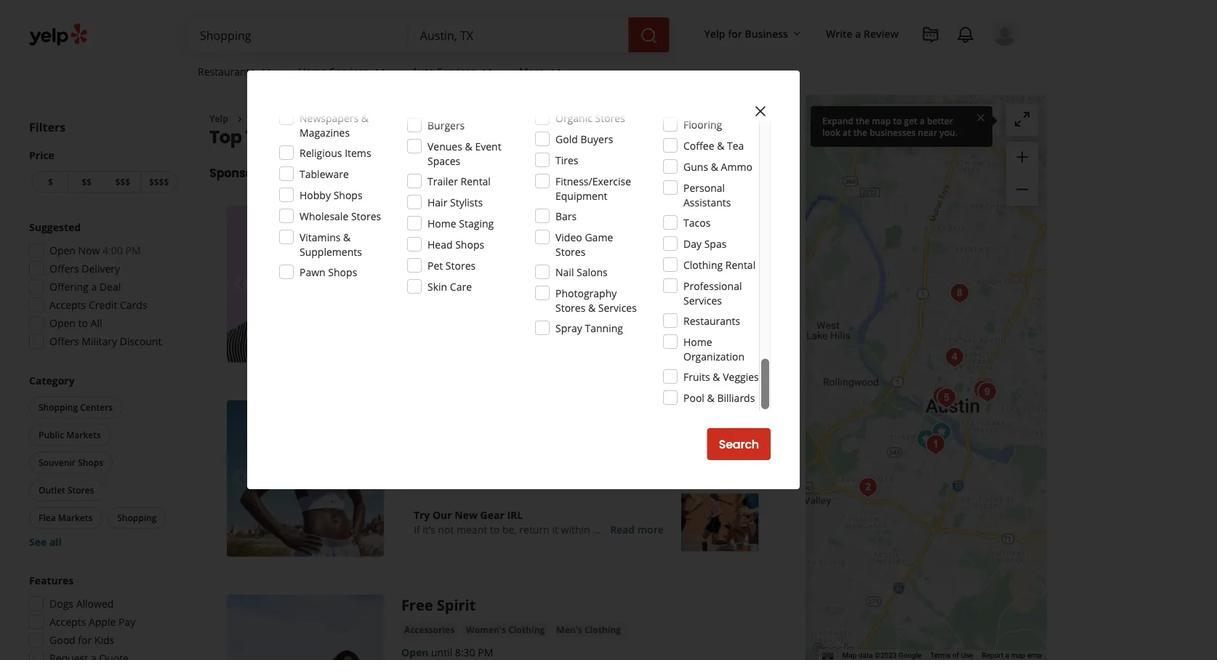 Task type: locate. For each thing, give the bounding box(es) containing it.
offers for offers delivery
[[49, 262, 79, 276]]

shops right "souvenir"
[[78, 457, 103, 469]]

& left tea
[[717, 139, 725, 152]]

1 vertical spatial read
[[610, 523, 635, 537]]

0 horizontal spatial close image
[[752, 103, 770, 120]]

0 vertical spatial until
[[431, 275, 453, 289]]

offers down open to all
[[49, 335, 79, 348]]

1 offers from the top
[[49, 262, 79, 276]]

free
[[401, 595, 433, 615]]

sort:
[[643, 132, 666, 146]]

0 vertical spatial previous image
[[233, 275, 250, 293]]

2 vertical spatial pm
[[478, 646, 493, 660]]

restaurants inside business categories 'element'
[[198, 64, 255, 78]]

1 vertical spatial accepts
[[49, 615, 86, 629]]

try our new gear irl
[[414, 509, 523, 522]]

souvenir shops
[[39, 457, 103, 469]]

nike by south congress image
[[928, 418, 957, 447]]

1 horizontal spatial for
[[728, 27, 743, 40]]

stores down 'reviews)'
[[523, 253, 550, 265]]

search for search as map moves
[[889, 113, 921, 127]]

0 vertical spatial 16 info v2 image
[[766, 134, 777, 145]]

until left 8:30
[[431, 646, 453, 660]]

all
[[91, 316, 102, 330]]

home services link
[[287, 52, 400, 95]]

flea markets button
[[29, 507, 102, 529]]

expand the map to get a better look at the businesses near you.
[[823, 115, 958, 138]]

price group
[[29, 148, 180, 196]]

yelp for yelp link at the left top of the page
[[210, 113, 228, 125]]

the
[[856, 115, 870, 127], [854, 126, 868, 138]]

2 horizontal spatial map
[[1012, 651, 1026, 660]]

outlet stores
[[39, 484, 94, 496]]

1 vertical spatial new
[[455, 509, 478, 522]]

0 vertical spatial pm
[[125, 244, 141, 258]]

it
[[552, 523, 559, 537]]

1 accepts from the top
[[49, 298, 86, 312]]

stores for photography stores & services
[[556, 301, 586, 315]]

return
[[520, 523, 550, 537]]

& inside 'newspapers & magazines'
[[361, 111, 369, 125]]

search inside button
[[719, 436, 759, 453]]

children's clothing link
[[559, 252, 647, 267]]

2 offers from the top
[[49, 335, 79, 348]]

shops up wholesale stores
[[334, 188, 363, 202]]

close image right better
[[976, 111, 987, 124]]

markets right 'flea'
[[58, 512, 93, 524]]

a for write a review
[[856, 27, 862, 40]]

1 24 chevron down v2 image from the left
[[371, 63, 389, 80]]

slideshow element
[[227, 205, 384, 362], [227, 400, 384, 557]]

24 chevron down v2 image inside more link
[[548, 63, 565, 80]]

1 more from the top
[[638, 328, 664, 342]]

24 chevron down v2 image inside home services link
[[371, 63, 389, 80]]

terms of use link
[[931, 651, 974, 660]]

24 chevron down v2 image
[[371, 63, 389, 80], [479, 63, 496, 80]]

trailer rental
[[428, 174, 491, 188]]

items
[[345, 146, 371, 160]]

slideshow element for try our new gear irl
[[227, 400, 384, 557]]

stores for pet stores
[[446, 259, 476, 272]]

for for yelp
[[728, 27, 743, 40]]

16 chevron right v2 image
[[234, 113, 246, 125]]

more inside markdowns up to 70% off new price drops! boots, sweaters, coats … read more
[[638, 328, 664, 342]]

& for venues
[[465, 139, 473, 153]]

zoom in image
[[1014, 148, 1032, 166]]

yelp for yelp for business
[[705, 27, 726, 40]]

business
[[745, 27, 789, 40]]

to left all
[[78, 316, 88, 330]]

until down pet
[[431, 275, 453, 289]]

1 horizontal spatial home
[[428, 216, 457, 230]]

markets down shopping centers button
[[66, 429, 101, 441]]

1 vertical spatial for
[[78, 634, 92, 647]]

1 horizontal spatial close image
[[976, 111, 987, 124]]

spray
[[556, 321, 583, 335]]

0 vertical spatial yelp
[[705, 27, 726, 40]]

services down professional
[[684, 294, 722, 307]]

1 horizontal spatial yelp
[[705, 27, 726, 40]]

veggies
[[723, 370, 759, 384]]

1 vertical spatial markets
[[58, 512, 93, 524]]

& for vitamins
[[343, 230, 351, 244]]

gear
[[481, 509, 505, 522]]

services up newspapers
[[330, 64, 368, 78]]

a inside write a review link
[[856, 27, 862, 40]]

stores for organic stores
[[595, 111, 625, 125]]

coffee
[[684, 139, 715, 152]]

offers for offers military discount
[[49, 335, 79, 348]]

credit
[[89, 298, 117, 312]]

services
[[330, 64, 368, 78], [437, 64, 476, 78], [684, 294, 722, 307], [599, 301, 637, 315]]

24 chevron down v2 image right more
[[548, 63, 565, 80]]

open down suggested
[[49, 244, 76, 258]]

religious
[[300, 146, 342, 160]]

0 vertical spatial new
[[414, 328, 435, 342]]

2 24 chevron down v2 image from the left
[[548, 63, 565, 80]]

0 horizontal spatial new
[[414, 328, 435, 342]]

1 vertical spatial restaurants
[[684, 314, 741, 328]]

home up '3.7 star rating' image
[[428, 216, 457, 230]]

until for free
[[431, 646, 453, 660]]

until for nordstrom
[[431, 275, 453, 289]]

previous image
[[233, 275, 250, 293], [233, 470, 250, 488]]

1 horizontal spatial rental
[[726, 258, 756, 272]]

home inside home organization
[[684, 335, 713, 349]]

fitness/exercise
[[556, 174, 631, 188]]

broncos vintage image
[[912, 425, 941, 454]]

previous image for markdowns up to 70% off
[[233, 275, 250, 293]]

for inside button
[[728, 27, 743, 40]]

shops inside souvenir shops button
[[78, 457, 103, 469]]

organic stores
[[556, 111, 625, 125]]

stores for wholesale stores
[[351, 209, 381, 223]]

1 vertical spatial previous image
[[233, 470, 250, 488]]

open left all
[[49, 316, 76, 330]]

open down pet
[[401, 275, 429, 289]]

coats
[[577, 328, 602, 342]]

0 horizontal spatial rental
[[461, 174, 491, 188]]

$$$$
[[149, 176, 169, 188]]

stores for shoe stores
[[523, 253, 550, 265]]

2 until from the top
[[431, 646, 453, 660]]

0 horizontal spatial home
[[298, 64, 327, 78]]

& right guns
[[711, 160, 719, 173]]

0 vertical spatial rental
[[461, 174, 491, 188]]

monkey see monkey do image
[[922, 430, 951, 459]]

moves
[[961, 113, 992, 127]]

business categories element
[[186, 52, 1018, 95]]

more right …
[[638, 328, 664, 342]]

a right get
[[920, 115, 925, 127]]

map inside expand the map to get a better look at the businesses near you.
[[872, 115, 891, 127]]

1 vertical spatial offers
[[49, 335, 79, 348]]

look
[[823, 126, 841, 138]]

more right days.
[[638, 523, 664, 537]]

previous image for try our new gear irl
[[233, 470, 250, 488]]

yelp left business
[[705, 27, 726, 40]]

0 horizontal spatial for
[[78, 634, 92, 647]]

1 vertical spatial rental
[[726, 258, 756, 272]]

stores for outlet stores
[[68, 484, 94, 496]]

next image
[[361, 470, 378, 488]]

shops
[[334, 188, 363, 202], [456, 238, 485, 251], [328, 265, 357, 279], [78, 457, 103, 469]]

restaurants down professional services
[[684, 314, 741, 328]]

0 vertical spatial home
[[298, 64, 327, 78]]

photography stores & services
[[556, 286, 637, 315]]

& for fruits
[[713, 370, 721, 384]]

2 accepts from the top
[[49, 615, 86, 629]]

2 24 chevron down v2 image from the left
[[479, 63, 496, 80]]

1 horizontal spatial restaurants
[[684, 314, 741, 328]]

close image inside expand the map to get a better look at the businesses near you. tooltip
[[976, 111, 987, 124]]

rental for clothing rental
[[726, 258, 756, 272]]

home up newspapers
[[298, 64, 327, 78]]

stores up spray at left
[[556, 301, 586, 315]]

use
[[961, 651, 974, 660]]

clothing right men's
[[585, 624, 621, 636]]

24 chevron down v2 image for restaurants
[[258, 63, 275, 80]]

close image
[[752, 103, 770, 120], [976, 111, 987, 124]]

a right 'report'
[[1006, 651, 1010, 660]]

0 vertical spatial accepts
[[49, 298, 86, 312]]

3.7 star rating image
[[401, 230, 480, 245]]

rental for trailer rental
[[461, 174, 491, 188]]

& down photography
[[588, 301, 596, 315]]

markets for public markets
[[66, 429, 101, 441]]

home for home staging
[[428, 216, 457, 230]]

& for pool
[[707, 391, 715, 405]]

a inside group
[[91, 280, 97, 294]]

a left deal
[[91, 280, 97, 294]]

professional services
[[684, 279, 742, 307]]

search left as
[[889, 113, 921, 127]]

venues
[[428, 139, 463, 153]]

24 chevron down v2 image inside auto services link
[[479, 63, 496, 80]]

1 vertical spatial yelp
[[210, 113, 228, 125]]

stores inside 'link'
[[460, 253, 488, 265]]

department stores button
[[401, 252, 490, 267]]

$$$ button
[[104, 171, 141, 193]]

clothing right women's
[[509, 624, 545, 636]]

2 vertical spatial home
[[684, 335, 713, 349]]

1 horizontal spatial new
[[455, 509, 478, 522]]

10
[[245, 125, 263, 149]]

(s.
[[673, 448, 684, 462]]

& up supplements
[[343, 230, 351, 244]]

3.7 (79 reviews)
[[486, 229, 559, 243]]

stores down hobby shops
[[351, 209, 381, 223]]

map left the error
[[1012, 651, 1026, 660]]

pm right 8:30
[[478, 646, 493, 660]]

map for moves
[[937, 113, 958, 127]]

24 chevron down v2 image inside restaurants link
[[258, 63, 275, 80]]

1 horizontal spatial 24 chevron down v2 image
[[548, 63, 565, 80]]

for left business
[[728, 27, 743, 40]]

shoe stores link
[[496, 252, 553, 267]]

fruits & veggies
[[684, 370, 759, 384]]

map left get
[[872, 115, 891, 127]]

close image right flooring on the top of page
[[752, 103, 770, 120]]

1 read from the top
[[610, 328, 635, 342]]

outlet stores button
[[29, 480, 104, 502]]

close image for expand the map to get a better look at the businesses near you. tooltip
[[976, 111, 987, 124]]

google image
[[810, 642, 858, 661]]

0 horizontal spatial restaurants
[[198, 64, 255, 78]]

a inside expand the map to get a better look at the businesses near you.
[[920, 115, 925, 127]]

& inside vitamins & supplements
[[343, 230, 351, 244]]

0 vertical spatial more
[[638, 328, 664, 342]]

restaurants up yelp link at the left top of the page
[[198, 64, 255, 78]]

2 horizontal spatial home
[[684, 335, 713, 349]]

stores
[[595, 111, 625, 125], [351, 209, 381, 223], [556, 245, 586, 259], [460, 253, 488, 265], [523, 253, 550, 265], [446, 259, 476, 272], [556, 301, 586, 315], [68, 484, 94, 496]]

16 chevron down v2 image
[[791, 28, 803, 40]]

for inside group
[[78, 634, 92, 647]]

pm inside group
[[125, 244, 141, 258]]

0 vertical spatial read
[[610, 328, 635, 342]]

offers up offering
[[49, 262, 79, 276]]

0 vertical spatial search
[[889, 113, 921, 127]]

shopping button
[[108, 507, 166, 529]]

0 vertical spatial for
[[728, 27, 743, 40]]

newspapers
[[300, 111, 359, 125]]

accepts credit cards
[[49, 298, 147, 312]]

day spas
[[684, 237, 727, 251]]

search dialog
[[0, 0, 1218, 661]]

clothing for women's clothing
[[509, 624, 545, 636]]

home inside business categories 'element'
[[298, 64, 327, 78]]

a right write on the right of the page
[[856, 27, 862, 40]]

yelp inside button
[[705, 27, 726, 40]]

group
[[1007, 142, 1039, 206], [25, 220, 180, 353], [26, 374, 180, 550], [25, 574, 180, 661]]

home up organization
[[684, 335, 713, 349]]

buyers
[[581, 132, 614, 146]]

price
[[438, 328, 461, 342]]

read right coats
[[610, 328, 635, 342]]

stores down head shops
[[460, 253, 488, 265]]

©2023
[[875, 651, 897, 660]]

clothing down day spas
[[684, 258, 723, 272]]

clothing for men's clothing
[[585, 624, 621, 636]]

services inside professional services
[[684, 294, 722, 307]]

0 horizontal spatial 24 chevron down v2 image
[[371, 63, 389, 80]]

offers military discount
[[49, 335, 162, 348]]

clothing down game
[[608, 253, 644, 265]]

top
[[210, 125, 242, 149]]

religious items
[[300, 146, 371, 160]]

0 vertical spatial markets
[[66, 429, 101, 441]]

tanning
[[585, 321, 623, 335]]

now
[[78, 244, 100, 258]]

organization
[[684, 350, 745, 363]]

1 vertical spatial search
[[719, 436, 759, 453]]

men's
[[557, 624, 583, 636]]

stores down video
[[556, 245, 586, 259]]

1 horizontal spatial 24 chevron down v2 image
[[479, 63, 496, 80]]

accepts down offering
[[49, 298, 86, 312]]

24 chevron down v2 image
[[258, 63, 275, 80], [548, 63, 565, 80]]

pm for free spirit
[[478, 646, 493, 660]]

16 info v2 image down religious
[[320, 167, 332, 179]]

None search field
[[188, 17, 673, 52]]

if
[[414, 523, 420, 537]]

home staging
[[428, 216, 494, 230]]

close image inside search dialog
[[752, 103, 770, 120]]

0 horizontal spatial 24 chevron down v2 image
[[258, 63, 275, 80]]

drops!
[[464, 328, 494, 342]]

group containing suggested
[[25, 220, 180, 353]]

1 until from the top
[[431, 275, 453, 289]]

souvenir
[[39, 457, 76, 469]]

search down billiards
[[719, 436, 759, 453]]

home for home services
[[298, 64, 327, 78]]

nail
[[556, 265, 574, 279]]

16 info v2 image
[[766, 134, 777, 145], [320, 167, 332, 179]]

1 vertical spatial home
[[428, 216, 457, 230]]

rental up stylists
[[461, 174, 491, 188]]

pm right 4:00
[[125, 244, 141, 258]]

department stores
[[404, 253, 488, 265]]

2 slideshow element from the top
[[227, 400, 384, 557]]

accepts
[[49, 298, 86, 312], [49, 615, 86, 629]]

stores up 9:00
[[446, 259, 476, 272]]

0 vertical spatial offers
[[49, 262, 79, 276]]

1 horizontal spatial search
[[889, 113, 921, 127]]

& left "event"
[[465, 139, 473, 153]]

60
[[593, 523, 605, 537]]

yelp left 16 chevron right v2 image
[[210, 113, 228, 125]]

0 vertical spatial slideshow element
[[227, 205, 384, 362]]

public markets button
[[29, 424, 110, 446]]

& right the 'fruits'
[[713, 370, 721, 384]]

24 chevron down v2 image right auto services
[[479, 63, 496, 80]]

to right up
[[493, 314, 504, 328]]

stores for department stores
[[460, 253, 488, 265]]

1 vertical spatial more
[[638, 523, 664, 537]]

photography
[[556, 286, 617, 300]]

1 slideshow element from the top
[[227, 205, 384, 362]]

shopping centers button
[[29, 397, 122, 419]]

0 horizontal spatial map
[[872, 115, 891, 127]]

stores up 'buyers'
[[595, 111, 625, 125]]

open down accessories link
[[401, 646, 429, 660]]

to left get
[[894, 115, 902, 127]]

hair stylists
[[428, 195, 483, 209]]

clothing inside button
[[509, 624, 545, 636]]

user actions element
[[693, 18, 1039, 108]]

24 chevron down v2 image for more
[[548, 63, 565, 80]]

0 vertical spatial restaurants
[[198, 64, 255, 78]]

souvenir shops button
[[29, 452, 113, 474]]

stores inside video game stores
[[556, 245, 586, 259]]

1 horizontal spatial map
[[937, 113, 958, 127]]

stylists
[[450, 195, 483, 209]]

& for guns
[[711, 160, 719, 173]]

shopping inside shopping centers button
[[39, 402, 78, 414]]

pm right 9:00
[[478, 275, 493, 289]]

24 chevron down v2 image for home services
[[371, 63, 389, 80]]

new up meant
[[455, 509, 478, 522]]

shopping centers
[[39, 402, 113, 414]]

top 10 best shopping near austin, texas
[[210, 125, 556, 149]]

map right as
[[937, 113, 958, 127]]

& right pool on the right of the page
[[707, 391, 715, 405]]

more
[[519, 64, 545, 78]]

shops for pawn shops
[[328, 265, 357, 279]]

be,
[[503, 523, 517, 537]]

more link
[[508, 52, 577, 95]]

1 vertical spatial until
[[431, 646, 453, 660]]

0 horizontal spatial search
[[719, 436, 759, 453]]

see all
[[29, 535, 62, 549]]

1 vertical spatial slideshow element
[[227, 400, 384, 557]]

shops for hobby shops
[[334, 188, 363, 202]]

1 vertical spatial 16 info v2 image
[[320, 167, 332, 179]]

men's clothing link
[[554, 623, 624, 638]]

for left kids on the left bottom of page
[[78, 634, 92, 647]]

stores right outlet
[[68, 484, 94, 496]]

services up tanning
[[599, 301, 637, 315]]

map for to
[[872, 115, 891, 127]]

head
[[428, 238, 453, 251]]

rental down spas
[[726, 258, 756, 272]]

accepts up good
[[49, 615, 86, 629]]

2 previous image from the top
[[233, 470, 250, 488]]

& inside venues & event spaces
[[465, 139, 473, 153]]

1 previous image from the top
[[233, 275, 250, 293]]

0 horizontal spatial yelp
[[210, 113, 228, 125]]

16 info v2 image right tea
[[766, 134, 777, 145]]

clothing for children's clothing
[[608, 253, 644, 265]]

yelp for business
[[705, 27, 789, 40]]

centers
[[80, 402, 113, 414]]

open for open until 9:00 pm
[[401, 275, 429, 289]]

& up items
[[361, 111, 369, 125]]

1 24 chevron down v2 image from the left
[[258, 63, 275, 80]]

nike by south congress image
[[227, 400, 384, 557]]

24 chevron down v2 image up shopping link on the left of page
[[258, 63, 275, 80]]

discount
[[120, 335, 162, 348]]

shops down supplements
[[328, 265, 357, 279]]

services right auto
[[437, 64, 476, 78]]

services for auto services
[[437, 64, 476, 78]]

24 chevron down v2 image left auto
[[371, 63, 389, 80]]

shops down staging
[[456, 238, 485, 251]]

stores inside photography stores & services
[[556, 301, 586, 315]]

read right 60
[[610, 523, 635, 537]]

1 vertical spatial pm
[[478, 275, 493, 289]]

services inside photography stores & services
[[599, 301, 637, 315]]

pm for nordstrom rack
[[478, 275, 493, 289]]

new down markdowns
[[414, 328, 435, 342]]

see
[[29, 535, 47, 549]]



Task type: vqa. For each thing, say whether or not it's contained in the screenshot.
3 related to Filter reviews by 3 stars rating element
no



Task type: describe. For each thing, give the bounding box(es) containing it.
a for report a map error
[[1006, 651, 1010, 660]]

expand the map to get a better look at the businesses near you. tooltip
[[811, 106, 993, 147]]

bars
[[556, 209, 577, 223]]

wholesale
[[300, 209, 349, 223]]

expand map image
[[1014, 111, 1032, 128]]

4:00
[[103, 244, 123, 258]]

staging
[[459, 216, 494, 230]]

read inside markdowns up to 70% off new price drops! boots, sweaters, coats … read more
[[610, 328, 635, 342]]

best
[[266, 125, 304, 149]]

burgers
[[428, 118, 465, 132]]

home organization
[[684, 335, 745, 363]]

offering
[[49, 280, 89, 294]]

$$$
[[115, 176, 130, 188]]

keyboard shortcuts image
[[822, 653, 834, 660]]

assistants
[[684, 195, 731, 209]]

projects image
[[922, 26, 940, 44]]

open to all
[[49, 316, 102, 330]]

shopping link
[[252, 113, 292, 125]]

$$$$ button
[[141, 171, 177, 193]]

map region
[[786, 0, 1158, 661]]

2nd street district image
[[928, 382, 957, 411]]

notifications image
[[957, 26, 975, 44]]

coffee & tea
[[684, 139, 744, 152]]

markets for flea markets
[[58, 512, 93, 524]]

as
[[924, 113, 934, 127]]

& inside photography stores & services
[[588, 301, 596, 315]]

meant
[[457, 523, 488, 537]]

you.
[[940, 126, 958, 138]]

hair
[[428, 195, 448, 209]]

texas
[[505, 125, 556, 149]]

shops for head shops
[[456, 238, 485, 251]]

department
[[404, 253, 458, 265]]

uncommon objects image
[[854, 473, 883, 502]]

guns & ammo
[[684, 160, 753, 173]]

restaurants inside search dialog
[[684, 314, 741, 328]]

take heart image
[[973, 378, 1003, 407]]

home for home organization
[[684, 335, 713, 349]]

nordstrom rack image
[[227, 205, 384, 362]]

to inside group
[[78, 316, 88, 330]]

spirit
[[437, 595, 476, 615]]

equipment
[[556, 189, 608, 203]]

search for search
[[719, 436, 759, 453]]

at
[[843, 126, 852, 138]]

nail salons
[[556, 265, 608, 279]]

zoom out image
[[1014, 181, 1032, 198]]

group containing category
[[26, 374, 180, 550]]

days.
[[607, 523, 632, 537]]

data
[[859, 651, 873, 660]]

$$
[[82, 176, 92, 188]]

love, tito's image
[[933, 384, 962, 413]]

$ button
[[32, 171, 68, 193]]

& for newspapers
[[361, 111, 369, 125]]

8:30
[[455, 646, 475, 660]]

pool
[[684, 391, 705, 405]]

2 read from the top
[[610, 523, 635, 537]]

filters
[[29, 119, 66, 135]]

blue elephant boutique image
[[946, 279, 975, 308]]

close image for search dialog
[[752, 103, 770, 120]]

men's clothing button
[[554, 623, 624, 638]]

report
[[982, 651, 1004, 660]]

a for offering a deal
[[91, 280, 97, 294]]

open for open now 4:00 pm
[[49, 244, 76, 258]]

game
[[585, 230, 613, 244]]

fruits
[[684, 370, 710, 384]]

apple
[[89, 615, 116, 629]]

markdowns up to 70% off new price drops! boots, sweaters, coats … read more
[[414, 314, 664, 342]]

2 more from the top
[[638, 523, 664, 537]]

services for home services
[[330, 64, 368, 78]]

pawn shops
[[300, 265, 357, 279]]

open now 4:00 pm
[[49, 244, 141, 258]]

write a review link
[[821, 20, 905, 47]]

congress
[[687, 448, 731, 462]]

terms of use
[[931, 651, 974, 660]]

women's clothing button
[[463, 623, 548, 638]]

slideshow element for markdowns up to 70% off
[[227, 205, 384, 362]]

children's
[[562, 253, 605, 265]]

map for error
[[1012, 651, 1026, 660]]

0 horizontal spatial 16 info v2 image
[[320, 167, 332, 179]]

write
[[826, 27, 853, 40]]

clothing inside search dialog
[[684, 258, 723, 272]]

accepts for accepts credit cards
[[49, 298, 86, 312]]

clothing rental
[[684, 258, 756, 272]]

accepts apple pay
[[49, 615, 135, 629]]

professional
[[684, 279, 742, 293]]

of
[[953, 651, 960, 660]]

try
[[414, 509, 430, 522]]

personal
[[684, 181, 725, 195]]

not
[[438, 523, 454, 537]]

price
[[29, 148, 54, 162]]

1 horizontal spatial 16 info v2 image
[[766, 134, 777, 145]]

open until 9:00 pm
[[401, 275, 493, 289]]

to inside markdowns up to 70% off new price drops! boots, sweaters, coats … read more
[[493, 314, 504, 328]]

all
[[49, 535, 62, 549]]

services for professional services
[[684, 294, 722, 307]]

shops for souvenir shops
[[78, 457, 103, 469]]

read more
[[610, 523, 664, 537]]

newspapers & magazines
[[300, 111, 369, 139]]

charm school vintage image
[[969, 376, 998, 405]]

new inside markdowns up to 70% off new price drops! boots, sweaters, coats … read more
[[414, 328, 435, 342]]

for for good
[[78, 634, 92, 647]]

suggested
[[29, 220, 81, 234]]

open for open until 8:30 pm
[[401, 646, 429, 660]]

skin care
[[428, 280, 472, 294]]

salons
[[577, 265, 608, 279]]

soco
[[646, 448, 670, 462]]

spaces
[[428, 154, 461, 168]]

monkies vintage and thrift image
[[941, 343, 970, 372]]

search image
[[641, 27, 658, 44]]

open for open to all
[[49, 316, 76, 330]]

fitness/exercise equipment
[[556, 174, 631, 203]]

to inside expand the map to get a better look at the businesses near you.
[[894, 115, 902, 127]]

irl
[[507, 509, 523, 522]]

guns
[[684, 160, 709, 173]]

google
[[899, 651, 922, 660]]

trailer
[[428, 174, 458, 188]]

report a map error link
[[982, 651, 1043, 660]]

venues & event spaces
[[428, 139, 502, 168]]

pet stores
[[428, 259, 476, 272]]

shopping inside shopping button
[[117, 512, 157, 524]]

see all button
[[29, 535, 62, 549]]

flea
[[39, 512, 56, 524]]

accepts for accepts apple pay
[[49, 615, 86, 629]]

search button
[[708, 428, 771, 460]]

3.7
[[486, 229, 500, 243]]

children's clothing button
[[559, 252, 647, 267]]

& for coffee
[[717, 139, 725, 152]]

to left be,
[[490, 523, 500, 537]]

delivery
[[82, 262, 120, 276]]

24 chevron down v2 image for auto services
[[479, 63, 496, 80]]

group containing features
[[25, 574, 180, 661]]



